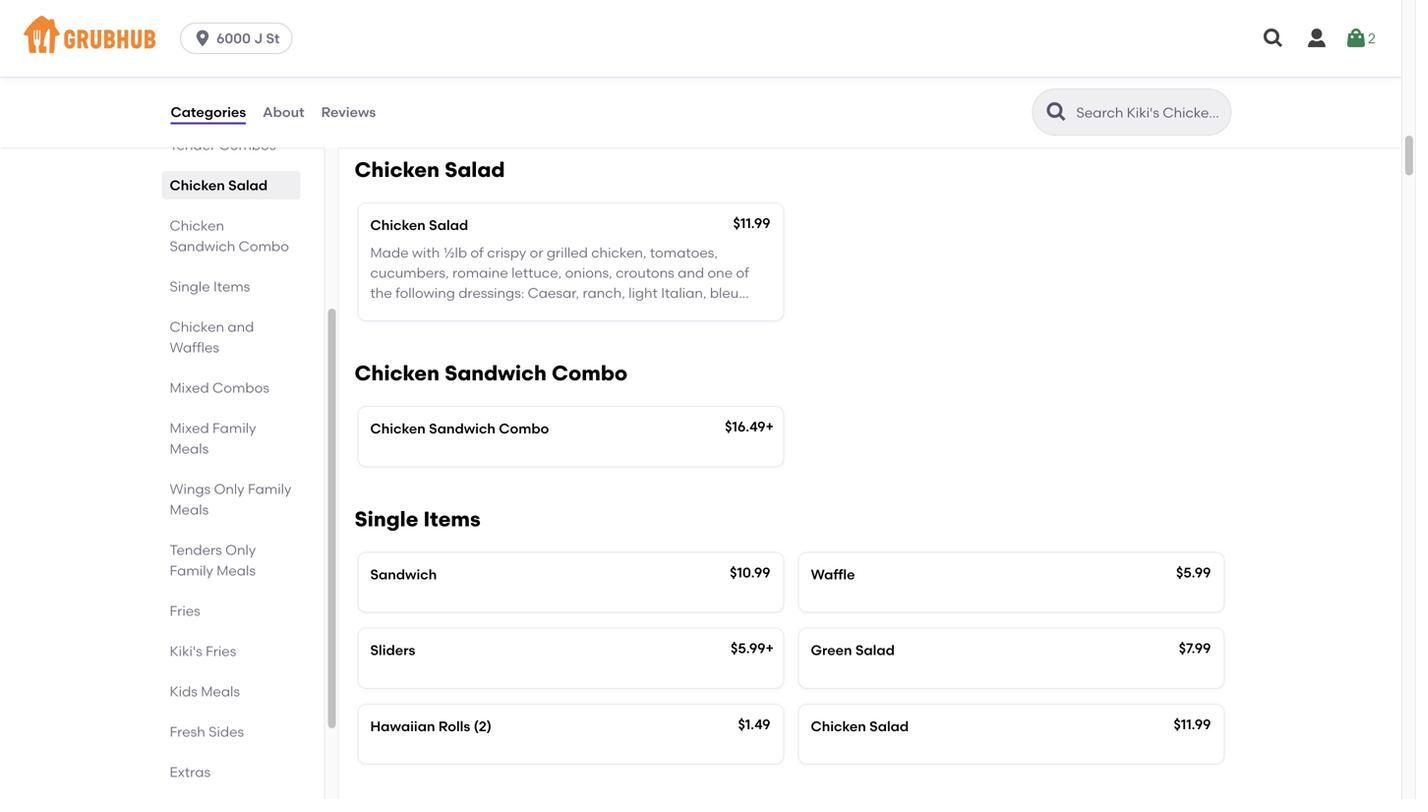 Task type: describe. For each thing, give the bounding box(es) containing it.
chicken,
[[591, 245, 647, 261]]

green
[[811, 642, 852, 659]]

sides
[[209, 724, 244, 741]]

2 for 2 flavors 1 dip.
[[370, 79, 378, 96]]

only for wings
[[214, 481, 245, 498]]

onions,
[[565, 265, 613, 281]]

only for tenders
[[225, 542, 256, 559]]

chicken and waffles
[[170, 319, 254, 356]]

italian,
[[661, 285, 707, 301]]

½lb
[[443, 245, 467, 261]]

0 horizontal spatial $11.99
[[733, 215, 771, 232]]

1 vertical spatial $11.99
[[1174, 717, 1211, 733]]

categories button
[[170, 77, 247, 148]]

crispy
[[487, 245, 527, 261]]

2 horizontal spatial svg image
[[1305, 27, 1329, 50]]

dip.
[[437, 79, 462, 96]]

$7.99
[[1179, 640, 1211, 657]]

reviews
[[321, 104, 376, 120]]

chicken salad down 1 in the left top of the page
[[355, 157, 505, 182]]

honey
[[572, 305, 613, 321]]

or
[[530, 245, 544, 261]]

1 horizontal spatial single items
[[355, 507, 481, 532]]

family for wings
[[248, 481, 292, 498]]

2 flavors 1 dip.
[[370, 79, 462, 96]]

following
[[396, 285, 455, 301]]

meals inside wings only family meals
[[170, 502, 209, 518]]

$5.99 for $5.99
[[1177, 564, 1211, 581]]

tender
[[170, 137, 216, 153]]

family inside 'mixed family meals'
[[213, 420, 256, 437]]

mixed for mixed family meals
[[170, 420, 209, 437]]

combos for mixed combos
[[213, 380, 269, 396]]

+ for $5.99
[[766, 640, 774, 657]]

1 vertical spatial chicken sandwich combo
[[355, 361, 628, 386]]

6000 j st
[[217, 30, 280, 47]]

sliders
[[370, 642, 415, 659]]

waffles
[[170, 339, 219, 356]]

salad for $7.99
[[856, 642, 895, 659]]

dressings:
[[459, 285, 525, 301]]

chicken salad down tender combos
[[170, 177, 268, 194]]

0 horizontal spatial items
[[213, 278, 250, 295]]

$1.49
[[738, 717, 771, 733]]

cucumbers,
[[370, 265, 449, 281]]

6000 j st button
[[180, 23, 300, 54]]

1 horizontal spatial combo
[[499, 421, 549, 437]]

family for tenders
[[170, 563, 213, 579]]

grilled
[[547, 245, 588, 261]]

the
[[370, 285, 392, 301]]

mixed family meals
[[170, 420, 256, 457]]

and inside "chicken and waffles"
[[228, 319, 254, 335]]

kiki's fries
[[170, 643, 236, 660]]

cheese,
[[370, 305, 422, 321]]

ranch,
[[583, 285, 625, 301]]

1 horizontal spatial fries
[[206, 643, 236, 660]]

meals inside 'mixed family meals'
[[170, 441, 209, 457]]

reviews button
[[320, 77, 377, 148]]

0 horizontal spatial combo
[[239, 238, 289, 255]]

kids
[[170, 684, 198, 700]]

kids meals
[[170, 684, 240, 700]]

1 vertical spatial items
[[423, 507, 481, 532]]

made
[[370, 245, 409, 261]]

svg image
[[1345, 27, 1368, 50]]

meals inside the tenders only family meals
[[217, 563, 256, 579]]

0 vertical spatial fries
[[170, 603, 200, 620]]

0 horizontal spatial single
[[170, 278, 210, 295]]

bleu
[[710, 285, 739, 301]]

1 horizontal spatial single
[[355, 507, 418, 532]]

mixed for mixed combos
[[170, 380, 209, 396]]

j
[[254, 30, 263, 47]]

raspberry
[[425, 305, 490, 321]]

with
[[412, 245, 440, 261]]



Task type: vqa. For each thing, say whether or not it's contained in the screenshot.
fresh
yes



Task type: locate. For each thing, give the bounding box(es) containing it.
1 horizontal spatial 2
[[1368, 30, 1376, 47]]

of up romaine
[[471, 245, 484, 261]]

1 vertical spatial family
[[248, 481, 292, 498]]

about button
[[262, 77, 306, 148]]

flavors
[[381, 79, 426, 96]]

1 vertical spatial only
[[225, 542, 256, 559]]

combos up 'mixed family meals'
[[213, 380, 269, 396]]

vinaigrette,
[[493, 305, 569, 321]]

$5.99 +
[[731, 640, 774, 657]]

0 vertical spatial combo
[[239, 238, 289, 255]]

romaine
[[452, 265, 508, 281]]

1
[[429, 79, 434, 96]]

chicken
[[355, 157, 440, 182], [170, 177, 225, 194], [370, 217, 426, 234], [170, 217, 224, 234], [170, 319, 224, 335], [355, 361, 440, 386], [370, 421, 426, 437], [811, 718, 867, 735]]

meals down tenders
[[217, 563, 256, 579]]

and inside made with ½lb of crispy or grilled chicken, tomatoes, cucumbers, romaine lettuce, onions, croutons and one of the following dressings: caesar, ranch, light italian, bleu cheese, raspberry vinaigrette, honey mustard.
[[678, 265, 704, 281]]

hawaiian
[[370, 718, 435, 735]]

family inside wings only family meals
[[248, 481, 292, 498]]

chicken salad
[[355, 157, 505, 182], [170, 177, 268, 194], [370, 217, 468, 234], [811, 718, 909, 735]]

2 vertical spatial chicken sandwich combo
[[370, 421, 549, 437]]

and up mixed combos
[[228, 319, 254, 335]]

0 horizontal spatial $5.99
[[731, 640, 766, 657]]

0 vertical spatial chicken sandwich combo
[[170, 217, 289, 255]]

0 vertical spatial $11.99
[[733, 215, 771, 232]]

(2)
[[474, 718, 492, 735]]

mustard.
[[616, 305, 676, 321]]

0 horizontal spatial svg image
[[193, 29, 213, 48]]

Search Kiki's Chicken Place search field
[[1075, 103, 1225, 122]]

0 horizontal spatial single items
[[170, 278, 250, 295]]

1 vertical spatial single
[[355, 507, 418, 532]]

and
[[678, 265, 704, 281], [228, 319, 254, 335]]

chicken salad down 'green salad'
[[811, 718, 909, 735]]

meals right kids
[[201, 684, 240, 700]]

2 for 2
[[1368, 30, 1376, 47]]

1 vertical spatial mixed
[[170, 420, 209, 437]]

0 horizontal spatial and
[[228, 319, 254, 335]]

only
[[214, 481, 245, 498], [225, 542, 256, 559]]

1 + from the top
[[766, 419, 774, 435]]

mixed inside 'mixed family meals'
[[170, 420, 209, 437]]

salad for made with ½lb of crispy or grilled chicken, tomatoes, cucumbers, romaine lettuce, onions, croutons and one of the following dressings: caesar, ranch, light italian, bleu cheese, raspberry vinaigrette, honey mustard.
[[429, 217, 468, 234]]

waffle
[[811, 566, 855, 583]]

1 vertical spatial $5.99
[[731, 640, 766, 657]]

1 horizontal spatial items
[[423, 507, 481, 532]]

caesar,
[[528, 285, 580, 301]]

1 vertical spatial +
[[766, 640, 774, 657]]

categories
[[171, 104, 246, 120]]

0 horizontal spatial 2
[[370, 79, 378, 96]]

chicken inside "chicken and waffles"
[[170, 319, 224, 335]]

0 vertical spatial items
[[213, 278, 250, 295]]

fries
[[170, 603, 200, 620], [206, 643, 236, 660]]

2 vertical spatial combo
[[499, 421, 549, 437]]

mixed down mixed combos
[[170, 420, 209, 437]]

0 horizontal spatial fries
[[170, 603, 200, 620]]

search icon image
[[1045, 100, 1069, 124]]

only right tenders
[[225, 542, 256, 559]]

about
[[263, 104, 305, 120]]

of right one
[[736, 265, 750, 281]]

family inside the tenders only family meals
[[170, 563, 213, 579]]

combos
[[219, 137, 276, 153], [213, 380, 269, 396]]

svg image
[[1262, 27, 1286, 50], [1305, 27, 1329, 50], [193, 29, 213, 48]]

1 mixed from the top
[[170, 380, 209, 396]]

combo
[[239, 238, 289, 255], [552, 361, 628, 386], [499, 421, 549, 437]]

svg image inside the 6000 j st button
[[193, 29, 213, 48]]

family down mixed combos
[[213, 420, 256, 437]]

+ for $16.49
[[766, 419, 774, 435]]

2 mixed from the top
[[170, 420, 209, 437]]

0 horizontal spatial of
[[471, 245, 484, 261]]

family down 'mixed family meals'
[[248, 481, 292, 498]]

hawaiian rolls (2)
[[370, 718, 492, 735]]

made with ½lb of crispy or grilled chicken, tomatoes, cucumbers, romaine lettuce, onions, croutons and one of the following dressings: caesar, ranch, light italian, bleu cheese, raspberry vinaigrette, honey mustard.
[[370, 245, 750, 321]]

only inside wings only family meals
[[214, 481, 245, 498]]

combos for tender combos
[[219, 137, 276, 153]]

1 horizontal spatial and
[[678, 265, 704, 281]]

wings
[[170, 481, 211, 498]]

mixed
[[170, 380, 209, 396], [170, 420, 209, 437]]

$5.99 up $7.99
[[1177, 564, 1211, 581]]

1 vertical spatial combo
[[552, 361, 628, 386]]

meals
[[170, 441, 209, 457], [170, 502, 209, 518], [217, 563, 256, 579], [201, 684, 240, 700]]

mixed combos
[[170, 380, 269, 396]]

tenders
[[170, 542, 222, 559]]

family
[[213, 420, 256, 437], [248, 481, 292, 498], [170, 563, 213, 579]]

$11.99 up bleu
[[733, 215, 771, 232]]

chicken sandwich combo
[[170, 217, 289, 255], [355, 361, 628, 386], [370, 421, 549, 437]]

$11.99 down $7.99
[[1174, 717, 1211, 733]]

extras
[[170, 764, 211, 781]]

croutons
[[616, 265, 675, 281]]

st
[[266, 30, 280, 47]]

2 vertical spatial family
[[170, 563, 213, 579]]

only inside the tenders only family meals
[[225, 542, 256, 559]]

0 vertical spatial and
[[678, 265, 704, 281]]

salad
[[445, 157, 505, 182], [228, 177, 268, 194], [429, 217, 468, 234], [856, 642, 895, 659], [870, 718, 909, 735]]

$5.99
[[1177, 564, 1211, 581], [731, 640, 766, 657]]

6000
[[217, 30, 251, 47]]

2
[[1368, 30, 1376, 47], [370, 79, 378, 96]]

one
[[708, 265, 733, 281]]

rolls
[[439, 718, 470, 735]]

light
[[629, 285, 658, 301]]

1 horizontal spatial $11.99
[[1174, 717, 1211, 733]]

salad for $11.99
[[870, 718, 909, 735]]

single
[[170, 278, 210, 295], [355, 507, 418, 532]]

$11.99
[[733, 215, 771, 232], [1174, 717, 1211, 733]]

tender combos
[[170, 137, 276, 153]]

sandwich
[[170, 238, 235, 255], [445, 361, 547, 386], [429, 421, 496, 437], [370, 566, 437, 583]]

green salad
[[811, 642, 895, 659]]

1 vertical spatial single items
[[355, 507, 481, 532]]

fries up kiki's
[[170, 603, 200, 620]]

1 vertical spatial and
[[228, 319, 254, 335]]

1 vertical spatial of
[[736, 265, 750, 281]]

wings only family meals
[[170, 481, 292, 518]]

tenders only family meals
[[170, 542, 256, 579]]

0 vertical spatial mixed
[[170, 380, 209, 396]]

chicken salad up with
[[370, 217, 468, 234]]

2 inside main navigation "navigation"
[[1368, 30, 1376, 47]]

and down tomatoes,
[[678, 265, 704, 281]]

1 horizontal spatial of
[[736, 265, 750, 281]]

0 vertical spatial combos
[[219, 137, 276, 153]]

fresh
[[170, 724, 205, 741]]

0 vertical spatial +
[[766, 419, 774, 435]]

0 vertical spatial only
[[214, 481, 245, 498]]

0 vertical spatial single items
[[170, 278, 250, 295]]

lettuce,
[[512, 265, 562, 281]]

2 + from the top
[[766, 640, 774, 657]]

fries right kiki's
[[206, 643, 236, 660]]

1 vertical spatial fries
[[206, 643, 236, 660]]

$5.99 down $10.99 on the right bottom
[[731, 640, 766, 657]]

0 vertical spatial $5.99
[[1177, 564, 1211, 581]]

1 horizontal spatial $5.99
[[1177, 564, 1211, 581]]

$16.49
[[725, 419, 766, 435]]

meals up wings
[[170, 441, 209, 457]]

mixed down the waffles
[[170, 380, 209, 396]]

$10.99
[[730, 564, 771, 581]]

1 horizontal spatial svg image
[[1262, 27, 1286, 50]]

$5.99 for $5.99 +
[[731, 640, 766, 657]]

single items
[[170, 278, 250, 295], [355, 507, 481, 532]]

only right wings
[[214, 481, 245, 498]]

$16.49 +
[[725, 419, 774, 435]]

family down tenders
[[170, 563, 213, 579]]

2 button
[[1345, 21, 1376, 56]]

1 vertical spatial 2
[[370, 79, 378, 96]]

main navigation navigation
[[0, 0, 1402, 77]]

2 horizontal spatial combo
[[552, 361, 628, 386]]

1 vertical spatial combos
[[213, 380, 269, 396]]

meals down wings
[[170, 502, 209, 518]]

0 vertical spatial 2
[[1368, 30, 1376, 47]]

0 vertical spatial family
[[213, 420, 256, 437]]

0 vertical spatial of
[[471, 245, 484, 261]]

of
[[471, 245, 484, 261], [736, 265, 750, 281]]

combos down about
[[219, 137, 276, 153]]

items
[[213, 278, 250, 295], [423, 507, 481, 532]]

kiki's
[[170, 643, 202, 660]]

0 vertical spatial single
[[170, 278, 210, 295]]

fresh sides
[[170, 724, 244, 741]]

tomatoes,
[[650, 245, 718, 261]]

2 flavors 1 dip. button
[[359, 38, 784, 117]]

+
[[766, 419, 774, 435], [766, 640, 774, 657]]



